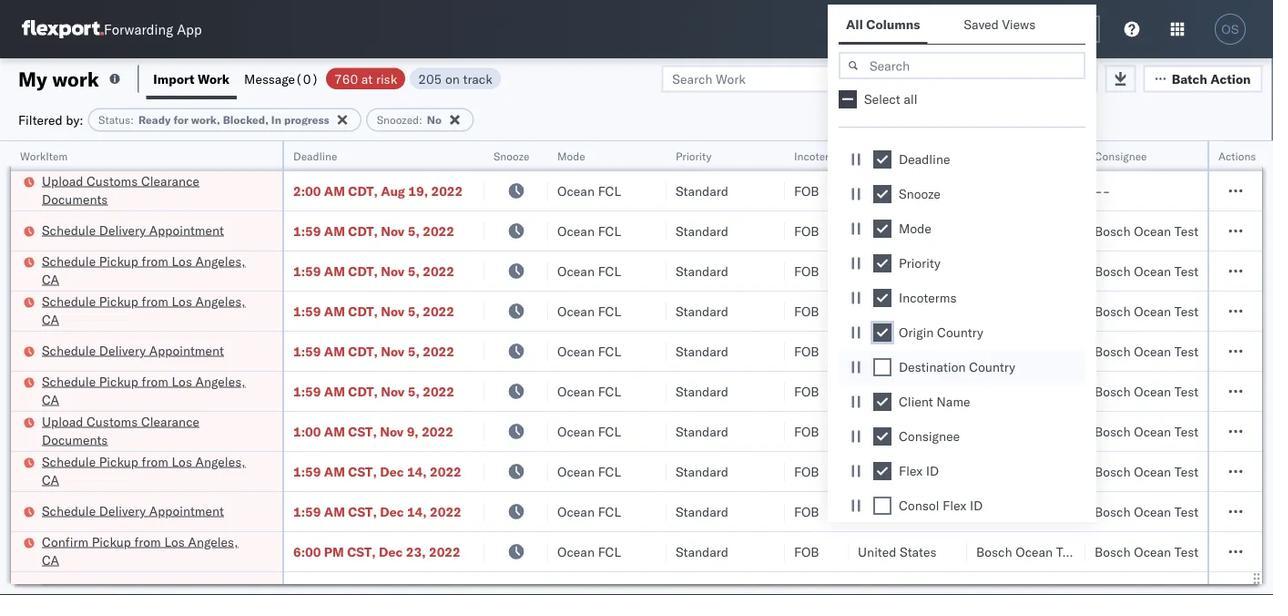 Task type: vqa. For each thing, say whether or not it's contained in the screenshot.
THE PICKUP within Confirm Pickup from Los Angeles, CA "link"
no



Task type: describe. For each thing, give the bounding box(es) containing it.
2:00
[[293, 183, 321, 199]]

documents for 2:00 am cdt, aug 19, 2022
[[42, 191, 108, 207]]

14, for schedule pickup from los angeles, ca
[[407, 463, 427, 479]]

2 standard from the top
[[676, 223, 729, 239]]

import work
[[153, 71, 230, 87]]

at
[[362, 71, 373, 87]]

saved views button
[[957, 8, 1047, 44]]

1 - from the left
[[1095, 183, 1103, 199]]

upload customs clearance documents button for 2:00 am cdt, aug 19, 2022
[[42, 172, 259, 210]]

filtered by:
[[18, 112, 83, 128]]

1 schedule delivery appointment from the top
[[42, 222, 224, 238]]

2 5, from the top
[[408, 263, 420, 279]]

5 schedule from the top
[[42, 373, 96, 389]]

upload customs clearance documents button for 1:00 am cst, nov 9, 2022
[[42, 412, 259, 451]]

23,
[[406, 544, 426, 559]]

1 appointment from the top
[[149, 222, 224, 238]]

5 5, from the top
[[408, 383, 420, 399]]

cst, for upload customs clearance documents
[[348, 423, 377, 439]]

schedule delivery appointment link for 1:59 am cst, dec 14, 2022
[[42, 502, 224, 520]]

workitem button
[[11, 145, 264, 163]]

consignee button
[[1086, 145, 1250, 163]]

ocean fcl for confirm pickup from los angeles, ca link
[[558, 544, 621, 559]]

flexport. image
[[22, 20, 104, 38]]

cdt, for first schedule pickup from los angeles, ca "link" from the top
[[348, 263, 378, 279]]

saved views
[[964, 16, 1036, 32]]

9 am from the top
[[324, 503, 345, 519]]

flexport
[[977, 183, 1025, 199]]

united for schedule delivery appointment
[[858, 503, 897, 519]]

3 schedule pickup from los angeles, ca link from the top
[[42, 372, 259, 409]]

app
[[177, 21, 202, 38]]

1 schedule delivery appointment link from the top
[[42, 221, 224, 239]]

appointment for 1:59 am cst, dec 14, 2022
[[149, 503, 224, 518]]

1:59 for 3rd schedule pickup from los angeles, ca "link" from the bottom
[[293, 303, 321, 319]]

hong
[[858, 183, 889, 199]]

incoterms button
[[785, 145, 857, 163]]

standard for first schedule pickup from los angeles, ca "link" from the top
[[676, 263, 729, 279]]

dec for schedule pickup from los angeles, ca
[[380, 463, 404, 479]]

status : ready for work, blocked, in progress
[[99, 113, 330, 127]]

2 fcl from the top
[[598, 223, 621, 239]]

china for 3rd schedule pickup from los angeles, ca "link" from the bottom
[[858, 303, 892, 319]]

nov for 3rd schedule pickup from los angeles, ca "link" from the top
[[381, 383, 405, 399]]

am for 3rd schedule pickup from los angeles, ca "link" from the top
[[324, 383, 345, 399]]

2 cdt, from the top
[[348, 223, 378, 239]]

fob for 1:59 am cst, dec 14, 2022's schedule delivery appointment link
[[795, 503, 820, 519]]

delivery for 1:59 am cdt, nov 5, 2022
[[99, 342, 146, 358]]

destination
[[899, 359, 966, 375]]

risk
[[376, 71, 398, 87]]

cdt, for 3rd schedule pickup from los angeles, ca "link" from the bottom
[[348, 303, 378, 319]]

china for first schedule pickup from los angeles, ca "link" from the top
[[858, 263, 892, 279]]

1:59 am cdt, nov 5, 2022 for first schedule pickup from los angeles, ca "link" from the top
[[293, 263, 455, 279]]

dec for confirm pickup from los angeles, ca
[[379, 544, 403, 559]]

1 delivery from the top
[[99, 222, 146, 238]]

from for first schedule pickup from los angeles, ca "link" from the top
[[142, 253, 168, 269]]

2 ocean fcl from the top
[[558, 223, 621, 239]]

upload for 1:00 am cst, nov 9, 2022
[[42, 413, 83, 429]]

upload customs clearance documents for 1:00 am cst, nov 9, 2022
[[42, 413, 200, 447]]

2 - from the left
[[1103, 183, 1111, 199]]

ocean fcl for 1:59 am cdt, nov 5, 2022's schedule delivery appointment link
[[558, 343, 621, 359]]

ocean fcl for first schedule pickup from los angeles, ca "link" from the top
[[558, 263, 621, 279]]

6:00 pm cst, dec 23, 2022
[[293, 544, 461, 559]]

track
[[463, 71, 493, 87]]

am for first schedule pickup from los angeles, ca "link" from the top
[[324, 263, 345, 279]]

deadline button
[[284, 145, 467, 163]]

confirm pickup from los angeles, ca
[[42, 534, 238, 568]]

china for upload customs clearance documents link corresponding to 1:00
[[858, 423, 892, 439]]

consignee inside button
[[1095, 149, 1148, 163]]

united states for schedule pickup from los angeles, ca
[[858, 463, 937, 479]]

1:00 am cst, nov 9, 2022
[[293, 423, 454, 439]]

ocean fcl for 4th schedule pickup from los angeles, ca "link" from the top
[[558, 463, 621, 479]]

2022 for 3rd schedule pickup from los angeles, ca "link" from the top
[[423, 383, 455, 399]]

work
[[52, 66, 99, 91]]

select all
[[865, 91, 918, 107]]

nov for first schedule pickup from los angeles, ca "link" from the top
[[381, 263, 405, 279]]

standard for 1:59 am cst, dec 14, 2022's schedule delivery appointment link
[[676, 503, 729, 519]]

china for 3rd schedule pickup from los angeles, ca "link" from the top
[[858, 383, 892, 399]]

1 vertical spatial id
[[970, 498, 983, 513]]

2 am from the top
[[324, 223, 345, 239]]

columns
[[867, 16, 921, 32]]

priority inside button
[[676, 149, 712, 163]]

1 schedule pickup from los angeles, ca link from the top
[[42, 252, 259, 288]]

760
[[334, 71, 358, 87]]

pickup for 3rd schedule pickup from los angeles, ca "link" from the top
[[99, 373, 138, 389]]

country inside button
[[891, 149, 931, 163]]

origin country button
[[849, 145, 949, 163]]

2022 for upload customs clearance documents link corresponding to 1:00
[[422, 423, 454, 439]]

: for status
[[131, 113, 134, 127]]

for
[[174, 113, 188, 127]]

los inside confirm pickup from los angeles, ca
[[164, 534, 185, 549]]

fcl for confirm pickup from los angeles, ca link
[[598, 544, 621, 559]]

upload customs clearance documents link for 1:00
[[42, 412, 259, 449]]

0 vertical spatial id
[[927, 463, 939, 479]]

flex id
[[899, 463, 939, 479]]

status
[[99, 113, 131, 127]]

3 schedule from the top
[[42, 293, 96, 309]]

confirm
[[42, 534, 88, 549]]

forwarding app
[[104, 21, 202, 38]]

in
[[271, 113, 282, 127]]

4 schedule from the top
[[42, 342, 96, 358]]

confirm pickup from los angeles, ca link
[[42, 533, 259, 569]]

1 schedule delivery appointment button from the top
[[42, 221, 224, 241]]

destination country
[[899, 359, 1016, 375]]

1:59 am cst, dec 14, 2022 for schedule pickup from los angeles, ca
[[293, 463, 462, 479]]

my work
[[18, 66, 99, 91]]

ocean fcl for 1:59 am cst, dec 14, 2022's schedule delivery appointment link
[[558, 503, 621, 519]]

documents for 1:00 am cst, nov 9, 2022
[[42, 431, 108, 447]]

all
[[847, 16, 864, 32]]

standard for 3rd schedule pickup from los angeles, ca "link" from the bottom
[[676, 303, 729, 319]]

1 horizontal spatial flex
[[943, 498, 967, 513]]

snoozed : no
[[377, 113, 442, 127]]

dec for schedule delivery appointment
[[380, 503, 404, 519]]

760 at risk
[[334, 71, 398, 87]]

5 am from the top
[[324, 343, 345, 359]]

2022 for 4th schedule pickup from los angeles, ca "link" from the top
[[430, 463, 462, 479]]

1:59 am cdt, nov 5, 2022 for 1:59 am cdt, nov 5, 2022's schedule delivery appointment link
[[293, 343, 455, 359]]

0 vertical spatial flex
[[899, 463, 923, 479]]

2022 for 2:00's upload customs clearance documents link
[[431, 183, 463, 199]]

priority button
[[667, 145, 767, 163]]

select
[[865, 91, 901, 107]]

pickup for 3rd schedule pickup from los angeles, ca "link" from the bottom
[[99, 293, 138, 309]]

consol
[[899, 498, 940, 513]]

fcl for upload customs clearance documents link corresponding to 1:00
[[598, 423, 621, 439]]

consol flex id
[[899, 498, 983, 513]]

1 schedule from the top
[[42, 222, 96, 238]]

file exception
[[963, 71, 1049, 87]]

3 5, from the top
[[408, 303, 420, 319]]

1:59 am cdt, nov 5, 2022 for 3rd schedule pickup from los angeles, ca "link" from the top
[[293, 383, 455, 399]]

2 schedule pickup from los angeles, ca button from the top
[[42, 292, 259, 330]]

views
[[1003, 16, 1036, 32]]

cdt, for 3rd schedule pickup from los angeles, ca "link" from the top
[[348, 383, 378, 399]]

on
[[446, 71, 460, 87]]

origin country inside button
[[858, 149, 931, 163]]

8 resize handle column header from the left
[[1064, 141, 1086, 595]]

file
[[963, 71, 986, 87]]

1:59 for 1:59 am cst, dec 14, 2022's schedule delivery appointment link
[[293, 503, 321, 519]]

mode button
[[549, 145, 649, 163]]

1:59 for 4th schedule pickup from los angeles, ca "link" from the top
[[293, 463, 321, 479]]

progress
[[284, 113, 330, 127]]

(0)
[[295, 71, 319, 87]]

6:00
[[293, 544, 321, 559]]

1 1:59 am cdt, nov 5, 2022 from the top
[[293, 223, 455, 239]]

united for schedule pickup from los angeles, ca
[[858, 463, 897, 479]]

3 schedule pickup from los angeles, ca button from the top
[[42, 372, 259, 411]]

: for snoozed
[[419, 113, 423, 127]]

blocked,
[[223, 113, 269, 127]]

fcl for 1:59 am cdt, nov 5, 2022's schedule delivery appointment link
[[598, 343, 621, 359]]

flexport demo consignee
[[977, 183, 1126, 199]]

aug
[[381, 183, 405, 199]]

2022 for first schedule pickup from los angeles, ca "link" from the top
[[423, 263, 455, 279]]

import
[[153, 71, 195, 87]]

9,
[[407, 423, 419, 439]]

actions
[[1219, 149, 1257, 163]]

0 vertical spatial snooze
[[494, 149, 530, 163]]

ca for first schedule pickup from los angeles, ca "link" from the top
[[42, 271, 59, 287]]

7 schedule from the top
[[42, 503, 96, 518]]

nov for upload customs clearance documents link corresponding to 1:00
[[380, 423, 404, 439]]

schedule delivery appointment for 1:59 am cst, dec 14, 2022
[[42, 503, 224, 518]]

import work button
[[146, 58, 237, 99]]

incoterms inside button
[[795, 149, 844, 163]]

action
[[1211, 71, 1252, 87]]

cdt, for 1:59 am cdt, nov 5, 2022's schedule delivery appointment link
[[348, 343, 378, 359]]

by:
[[66, 112, 83, 128]]

united for confirm pickup from los angeles, ca
[[858, 544, 897, 559]]

all columns button
[[839, 8, 928, 44]]

kong
[[893, 183, 922, 199]]

ready
[[138, 113, 171, 127]]

fob for 2:00's upload customs clearance documents link
[[795, 183, 820, 199]]

batch
[[1172, 71, 1208, 87]]



Task type: locate. For each thing, give the bounding box(es) containing it.
10 resize handle column header from the left
[[1247, 141, 1268, 595]]

1 schedule pickup from los angeles, ca button from the top
[[42, 252, 259, 290]]

incoterms up "destination"
[[899, 290, 957, 306]]

ocean fcl for 3rd schedule pickup from los angeles, ca "link" from the top
[[558, 383, 621, 399]]

1 cdt, from the top
[[348, 183, 378, 199]]

10 fcl from the top
[[598, 544, 621, 559]]

country up name on the right
[[970, 359, 1016, 375]]

0 vertical spatial origin country
[[858, 149, 931, 163]]

1 vertical spatial appointment
[[149, 342, 224, 358]]

9 fob from the top
[[795, 503, 820, 519]]

1 1:59 am cst, dec 14, 2022 from the top
[[293, 463, 462, 479]]

os button
[[1210, 8, 1252, 50]]

fob
[[795, 183, 820, 199], [795, 223, 820, 239], [795, 263, 820, 279], [795, 303, 820, 319], [795, 343, 820, 359], [795, 383, 820, 399], [795, 423, 820, 439], [795, 463, 820, 479], [795, 503, 820, 519], [795, 544, 820, 559]]

batch action button
[[1144, 65, 1263, 92]]

1 vertical spatial united states
[[858, 503, 937, 519]]

6 standard from the top
[[676, 383, 729, 399]]

4 5, from the top
[[408, 343, 420, 359]]

fob for 4th schedule pickup from los angeles, ca "link" from the top
[[795, 463, 820, 479]]

from inside confirm pickup from los angeles, ca
[[134, 534, 161, 549]]

Search Work text field
[[662, 65, 860, 92]]

2 schedule from the top
[[42, 253, 96, 269]]

None checkbox
[[839, 90, 857, 108], [874, 185, 892, 203], [874, 254, 892, 272], [874, 323, 892, 342], [874, 393, 892, 411], [874, 427, 892, 446], [874, 497, 892, 515], [839, 90, 857, 108], [874, 185, 892, 203], [874, 254, 892, 272], [874, 323, 892, 342], [874, 393, 892, 411], [874, 427, 892, 446], [874, 497, 892, 515]]

2022 for 1:59 am cdt, nov 5, 2022's schedule delivery appointment link
[[423, 343, 455, 359]]

resize handle column header for workitem
[[261, 141, 282, 595]]

am for 4th schedule pickup from los angeles, ca "link" from the top
[[324, 463, 345, 479]]

205 on track
[[418, 71, 493, 87]]

0 horizontal spatial priority
[[676, 149, 712, 163]]

1 vertical spatial customs
[[87, 413, 138, 429]]

6 ocean fcl from the top
[[558, 383, 621, 399]]

am for 2:00's upload customs clearance documents link
[[324, 183, 345, 199]]

mode
[[558, 149, 586, 163], [899, 221, 932, 236]]

8 ocean fcl from the top
[[558, 463, 621, 479]]

ca for 4th schedule pickup from los angeles, ca "link" from the top
[[42, 472, 59, 488]]

ca for 3rd schedule pickup from los angeles, ca "link" from the top
[[42, 391, 59, 407]]

3 delivery from the top
[[99, 503, 146, 518]]

states up consol
[[900, 463, 937, 479]]

2 vertical spatial states
[[900, 544, 937, 559]]

saved
[[964, 16, 999, 32]]

3 fcl from the top
[[598, 263, 621, 279]]

consignee
[[1095, 149, 1148, 163], [1065, 183, 1126, 199], [899, 428, 961, 444]]

1 vertical spatial schedule delivery appointment link
[[42, 341, 224, 359]]

states for confirm pickup from los angeles, ca
[[900, 544, 937, 559]]

: left ready
[[131, 113, 134, 127]]

snooze down origin country button
[[899, 186, 941, 202]]

resize handle column header for mode
[[645, 141, 667, 595]]

resize handle column header
[[261, 141, 282, 595], [463, 141, 485, 595], [527, 141, 549, 595], [645, 141, 667, 595], [764, 141, 785, 595], [827, 141, 849, 595], [946, 141, 968, 595], [1064, 141, 1086, 595], [1241, 141, 1263, 595], [1247, 141, 1268, 595]]

3 schedule delivery appointment link from the top
[[42, 502, 224, 520]]

1 vertical spatial consignee
[[1065, 183, 1126, 199]]

country
[[891, 149, 931, 163], [938, 324, 984, 340], [970, 359, 1016, 375]]

4 1:59 am cdt, nov 5, 2022 from the top
[[293, 343, 455, 359]]

2 vertical spatial united states
[[858, 544, 937, 559]]

3 schedule pickup from los angeles, ca from the top
[[42, 373, 246, 407]]

3 states from the top
[[900, 544, 937, 559]]

:
[[131, 113, 134, 127], [419, 113, 423, 127]]

0 horizontal spatial :
[[131, 113, 134, 127]]

fob for 3rd schedule pickup from los angeles, ca "link" from the bottom
[[795, 303, 820, 319]]

2 united states from the top
[[858, 503, 937, 519]]

fcl for 3rd schedule pickup from los angeles, ca "link" from the top
[[598, 383, 621, 399]]

1 documents from the top
[[42, 191, 108, 207]]

2 vertical spatial schedule delivery appointment link
[[42, 502, 224, 520]]

5 resize handle column header from the left
[[764, 141, 785, 595]]

filtered
[[18, 112, 63, 128]]

from for confirm pickup from los angeles, ca link
[[134, 534, 161, 549]]

test
[[1175, 223, 1199, 239], [1175, 263, 1199, 279], [1175, 303, 1199, 319], [1057, 343, 1081, 359], [1175, 343, 1199, 359], [1057, 383, 1081, 399], [1175, 383, 1199, 399], [1175, 423, 1199, 439], [1175, 463, 1199, 479], [1057, 503, 1081, 519], [1175, 503, 1199, 519], [1057, 544, 1081, 559], [1175, 544, 1199, 559]]

upload customs clearance documents link
[[42, 172, 259, 208], [42, 412, 259, 449]]

cst, down the 1:00 am cst, nov 9, 2022
[[348, 463, 377, 479]]

1 1:59 from the top
[[293, 223, 321, 239]]

0 vertical spatial united states
[[858, 463, 937, 479]]

0 vertical spatial upload
[[42, 173, 83, 189]]

0 vertical spatial appointment
[[149, 222, 224, 238]]

4 fcl from the top
[[598, 303, 621, 319]]

delivery for 1:59 am cst, dec 14, 2022
[[99, 503, 146, 518]]

205
[[418, 71, 442, 87]]

schedule pickup from los angeles, ca for 3rd schedule pickup from los angeles, ca "link" from the top
[[42, 373, 246, 407]]

2 1:59 am cdt, nov 5, 2022 from the top
[[293, 263, 455, 279]]

0 horizontal spatial deadline
[[293, 149, 338, 163]]

2 vertical spatial dec
[[379, 544, 403, 559]]

3 ocean fcl from the top
[[558, 263, 621, 279]]

dec down the 1:00 am cst, nov 9, 2022
[[380, 463, 404, 479]]

3 1:59 am cdt, nov 5, 2022 from the top
[[293, 303, 455, 319]]

1 horizontal spatial priority
[[899, 255, 941, 271]]

2022 for confirm pickup from los angeles, ca link
[[429, 544, 461, 559]]

2 schedule pickup from los angeles, ca link from the top
[[42, 292, 259, 328]]

ocean fcl
[[558, 183, 621, 199], [558, 223, 621, 239], [558, 263, 621, 279], [558, 303, 621, 319], [558, 343, 621, 359], [558, 383, 621, 399], [558, 423, 621, 439], [558, 463, 621, 479], [558, 503, 621, 519], [558, 544, 621, 559]]

1 vertical spatial mode
[[899, 221, 932, 236]]

7 standard from the top
[[676, 423, 729, 439]]

schedule pickup from los angeles, ca for 3rd schedule pickup from los angeles, ca "link" from the bottom
[[42, 293, 246, 327]]

2 vertical spatial appointment
[[149, 503, 224, 518]]

appointment for 1:59 am cdt, nov 5, 2022
[[149, 342, 224, 358]]

8 fob from the top
[[795, 463, 820, 479]]

fob for first schedule pickup from los angeles, ca "link" from the top
[[795, 263, 820, 279]]

2 clearance from the top
[[141, 413, 200, 429]]

origin
[[858, 149, 888, 163], [899, 324, 934, 340]]

3 fob from the top
[[795, 263, 820, 279]]

am for upload customs clearance documents link corresponding to 1:00
[[324, 423, 345, 439]]

1 horizontal spatial snooze
[[899, 186, 941, 202]]

country up destination country
[[938, 324, 984, 340]]

angeles, inside confirm pickup from los angeles, ca
[[188, 534, 238, 549]]

3 am from the top
[[324, 263, 345, 279]]

2022
[[431, 183, 463, 199], [423, 223, 455, 239], [423, 263, 455, 279], [423, 303, 455, 319], [423, 343, 455, 359], [423, 383, 455, 399], [422, 423, 454, 439], [430, 463, 462, 479], [430, 503, 462, 519], [429, 544, 461, 559]]

1 vertical spatial upload customs clearance documents
[[42, 413, 200, 447]]

country up the kong at the right top of the page
[[891, 149, 931, 163]]

1 vertical spatial flex
[[943, 498, 967, 513]]

3 resize handle column header from the left
[[527, 141, 549, 595]]

0 horizontal spatial incoterms
[[795, 149, 844, 163]]

standard
[[676, 183, 729, 199], [676, 223, 729, 239], [676, 263, 729, 279], [676, 303, 729, 319], [676, 343, 729, 359], [676, 383, 729, 399], [676, 423, 729, 439], [676, 463, 729, 479], [676, 503, 729, 519], [676, 544, 729, 559]]

resize handle column header for deadline
[[463, 141, 485, 595]]

ocean fcl for upload customs clearance documents link corresponding to 1:00
[[558, 423, 621, 439]]

5,
[[408, 223, 420, 239], [408, 263, 420, 279], [408, 303, 420, 319], [408, 343, 420, 359], [408, 383, 420, 399]]

9 resize handle column header from the left
[[1241, 141, 1263, 595]]

states down consol
[[900, 544, 937, 559]]

os
[[1222, 22, 1240, 36]]

2 appointment from the top
[[149, 342, 224, 358]]

0 vertical spatial documents
[[42, 191, 108, 207]]

1 vertical spatial incoterms
[[899, 290, 957, 306]]

3 standard from the top
[[676, 263, 729, 279]]

united states for confirm pickup from los angeles, ca
[[858, 544, 937, 559]]

schedule delivery appointment button
[[42, 221, 224, 241], [42, 341, 224, 361], [42, 502, 224, 522]]

upload customs clearance documents button
[[42, 172, 259, 210], [42, 412, 259, 451]]

5 fob from the top
[[795, 343, 820, 359]]

0 horizontal spatial mode
[[558, 149, 586, 163]]

0 vertical spatial united
[[858, 463, 897, 479]]

schedule delivery appointment button for 1:59 am cdt, nov 5, 2022
[[42, 341, 224, 361]]

1:59 am cst, dec 14, 2022 up the 6:00 pm cst, dec 23, 2022
[[293, 503, 462, 519]]

3 united states from the top
[[858, 544, 937, 559]]

deadline inside button
[[293, 149, 338, 163]]

0 vertical spatial states
[[900, 463, 937, 479]]

angeles,
[[195, 253, 246, 269], [195, 293, 246, 309], [195, 373, 246, 389], [195, 453, 246, 469], [188, 534, 238, 549]]

demo
[[1028, 183, 1062, 199]]

19,
[[409, 183, 428, 199]]

cst, right pm
[[347, 544, 376, 559]]

pickup inside confirm pickup from los angeles, ca
[[92, 534, 131, 549]]

consignee up --
[[1095, 149, 1148, 163]]

0 vertical spatial dec
[[380, 463, 404, 479]]

1:59
[[293, 223, 321, 239], [293, 263, 321, 279], [293, 303, 321, 319], [293, 343, 321, 359], [293, 383, 321, 399], [293, 463, 321, 479], [293, 503, 321, 519]]

forwarding
[[104, 21, 173, 38]]

1 vertical spatial dec
[[380, 503, 404, 519]]

8 standard from the top
[[676, 463, 729, 479]]

resize handle column header for priority
[[764, 141, 785, 595]]

id right consol
[[970, 498, 983, 513]]

1 united states from the top
[[858, 463, 937, 479]]

1 vertical spatial united
[[858, 503, 897, 519]]

0 vertical spatial schedule delivery appointment button
[[42, 221, 224, 241]]

5 standard from the top
[[676, 343, 729, 359]]

1 vertical spatial origin
[[899, 324, 934, 340]]

2 upload customs clearance documents link from the top
[[42, 412, 259, 449]]

name
[[937, 394, 971, 410]]

1:59 for 1:59 am cdt, nov 5, 2022's schedule delivery appointment link
[[293, 343, 321, 359]]

origin country up "destination"
[[899, 324, 984, 340]]

1:59 for 3rd schedule pickup from los angeles, ca "link" from the top
[[293, 383, 321, 399]]

0 vertical spatial 1:59 am cst, dec 14, 2022
[[293, 463, 462, 479]]

1 vertical spatial delivery
[[99, 342, 146, 358]]

consignee down client name
[[899, 428, 961, 444]]

origin country up the kong at the right top of the page
[[858, 149, 931, 163]]

all
[[904, 91, 918, 107]]

0 vertical spatial consignee
[[1095, 149, 1148, 163]]

ca for 3rd schedule pickup from los angeles, ca "link" from the bottom
[[42, 311, 59, 327]]

flex up consol
[[899, 463, 923, 479]]

1 horizontal spatial :
[[419, 113, 423, 127]]

2 vertical spatial united
[[858, 544, 897, 559]]

ocean fcl for 2:00's upload customs clearance documents link
[[558, 183, 621, 199]]

1 fcl from the top
[[598, 183, 621, 199]]

3 ca from the top
[[42, 391, 59, 407]]

2022 for 1:59 am cst, dec 14, 2022's schedule delivery appointment link
[[430, 503, 462, 519]]

0 vertical spatial clearance
[[141, 173, 200, 189]]

deadline up 2:00
[[293, 149, 338, 163]]

states for schedule pickup from los angeles, ca
[[900, 463, 937, 479]]

pm
[[324, 544, 344, 559]]

3 schedule delivery appointment button from the top
[[42, 502, 224, 522]]

states down flex id
[[900, 503, 937, 519]]

ca
[[42, 271, 59, 287], [42, 311, 59, 327], [42, 391, 59, 407], [42, 472, 59, 488], [42, 552, 59, 568]]

incoterms
[[795, 149, 844, 163], [899, 290, 957, 306]]

1 vertical spatial schedule delivery appointment
[[42, 342, 224, 358]]

0 horizontal spatial flex
[[899, 463, 923, 479]]

2 documents from the top
[[42, 431, 108, 447]]

fcl for 1:59 am cst, dec 14, 2022's schedule delivery appointment link
[[598, 503, 621, 519]]

schedule delivery appointment for 1:59 am cdt, nov 5, 2022
[[42, 342, 224, 358]]

1 vertical spatial 1:59 am cst, dec 14, 2022
[[293, 503, 462, 519]]

fob for 1:59 am cdt, nov 5, 2022's schedule delivery appointment link
[[795, 343, 820, 359]]

0 horizontal spatial origin
[[858, 149, 888, 163]]

None checkbox
[[874, 150, 892, 169], [874, 220, 892, 238], [874, 289, 892, 307], [874, 358, 892, 376], [874, 462, 892, 480], [874, 150, 892, 169], [874, 220, 892, 238], [874, 289, 892, 307], [874, 358, 892, 376], [874, 462, 892, 480]]

0 vertical spatial customs
[[87, 173, 138, 189]]

china for 1:59 am cdt, nov 5, 2022's schedule delivery appointment link
[[858, 343, 892, 359]]

2 : from the left
[[419, 113, 423, 127]]

4 ocean fcl from the top
[[558, 303, 621, 319]]

5 1:59 from the top
[[293, 383, 321, 399]]

1:59 for first schedule pickup from los angeles, ca "link" from the top
[[293, 263, 321, 279]]

0 vertical spatial upload customs clearance documents
[[42, 173, 200, 207]]

from
[[142, 253, 168, 269], [142, 293, 168, 309], [142, 373, 168, 389], [142, 453, 168, 469], [134, 534, 161, 549]]

2 delivery from the top
[[99, 342, 146, 358]]

1 horizontal spatial mode
[[899, 221, 932, 236]]

1 vertical spatial country
[[938, 324, 984, 340]]

schedule pickup from los angeles, ca for first schedule pickup from los angeles, ca "link" from the top
[[42, 253, 246, 287]]

fcl for 4th schedule pickup from los angeles, ca "link" from the top
[[598, 463, 621, 479]]

schedule delivery appointment
[[42, 222, 224, 238], [42, 342, 224, 358], [42, 503, 224, 518]]

Search Shipments (/) text field
[[925, 15, 1101, 43]]

schedule delivery appointment link for 1:59 am cdt, nov 5, 2022
[[42, 341, 224, 359]]

incoterms left origin country button
[[795, 149, 844, 163]]

6 cdt, from the top
[[348, 383, 378, 399]]

am for 3rd schedule pickup from los angeles, ca "link" from the bottom
[[324, 303, 345, 319]]

6 resize handle column header from the left
[[827, 141, 849, 595]]

1 horizontal spatial origin
[[899, 324, 934, 340]]

1:59 am cst, dec 14, 2022 for schedule delivery appointment
[[293, 503, 462, 519]]

1 fob from the top
[[795, 183, 820, 199]]

1 5, from the top
[[408, 223, 420, 239]]

ca for confirm pickup from los angeles, ca link
[[42, 552, 59, 568]]

upload
[[42, 173, 83, 189], [42, 413, 83, 429]]

file exception button
[[935, 65, 1060, 92], [935, 65, 1060, 92]]

united states down consol
[[858, 544, 937, 559]]

0 vertical spatial schedule delivery appointment link
[[42, 221, 224, 239]]

1 horizontal spatial incoterms
[[899, 290, 957, 306]]

0 vertical spatial delivery
[[99, 222, 146, 238]]

schedule delivery appointment link
[[42, 221, 224, 239], [42, 341, 224, 359], [42, 502, 224, 520]]

1 vertical spatial clearance
[[141, 413, 200, 429]]

1 vertical spatial states
[[900, 503, 937, 519]]

workitem
[[20, 149, 68, 163]]

0 vertical spatial priority
[[676, 149, 712, 163]]

all columns
[[847, 16, 921, 32]]

fcl for 2:00's upload customs clearance documents link
[[598, 183, 621, 199]]

work,
[[191, 113, 220, 127]]

3 cdt, from the top
[[348, 263, 378, 279]]

am
[[324, 183, 345, 199], [324, 223, 345, 239], [324, 263, 345, 279], [324, 303, 345, 319], [324, 343, 345, 359], [324, 383, 345, 399], [324, 423, 345, 439], [324, 463, 345, 479], [324, 503, 345, 519]]

14, for schedule delivery appointment
[[407, 503, 427, 519]]

no
[[427, 113, 442, 127]]

fob for upload customs clearance documents link corresponding to 1:00
[[795, 423, 820, 439]]

from for 3rd schedule pickup from los angeles, ca "link" from the top
[[142, 373, 168, 389]]

client name
[[899, 394, 971, 410]]

1 vertical spatial upload
[[42, 413, 83, 429]]

1 clearance from the top
[[141, 173, 200, 189]]

flex right consol
[[943, 498, 967, 513]]

0 vertical spatial 14,
[[407, 463, 427, 479]]

1:59 am cdt, nov 5, 2022
[[293, 223, 455, 239], [293, 263, 455, 279], [293, 303, 455, 319], [293, 343, 455, 359], [293, 383, 455, 399]]

1:59 am cst, dec 14, 2022 down the 1:00 am cst, nov 9, 2022
[[293, 463, 462, 479]]

7 fob from the top
[[795, 423, 820, 439]]

10 standard from the top
[[676, 544, 729, 559]]

sar
[[925, 183, 950, 199]]

1:00
[[293, 423, 321, 439]]

4 schedule pickup from los angeles, ca button from the top
[[42, 452, 259, 491]]

1 horizontal spatial deadline
[[899, 151, 951, 167]]

united states up consol
[[858, 463, 937, 479]]

1 ocean fcl from the top
[[558, 183, 621, 199]]

work
[[198, 71, 230, 87]]

upload for 2:00 am cdt, aug 19, 2022
[[42, 173, 83, 189]]

origin inside button
[[858, 149, 888, 163]]

2 schedule delivery appointment link from the top
[[42, 341, 224, 359]]

14, down 9,
[[407, 463, 427, 479]]

1 united from the top
[[858, 463, 897, 479]]

1 vertical spatial 14,
[[407, 503, 427, 519]]

1 ca from the top
[[42, 271, 59, 287]]

: left no
[[419, 113, 423, 127]]

ca inside confirm pickup from los angeles, ca
[[42, 552, 59, 568]]

0 vertical spatial upload customs clearance documents button
[[42, 172, 259, 210]]

cdt, for 2:00's upload customs clearance documents link
[[348, 183, 378, 199]]

4 fob from the top
[[795, 303, 820, 319]]

2:00 am cdt, aug 19, 2022
[[293, 183, 463, 199]]

1 schedule pickup from los angeles, ca from the top
[[42, 253, 246, 287]]

0 vertical spatial mode
[[558, 149, 586, 163]]

7 resize handle column header from the left
[[946, 141, 968, 595]]

exception
[[989, 71, 1049, 87]]

deadline up hong kong sar china
[[899, 151, 951, 167]]

deadline
[[293, 149, 338, 163], [899, 151, 951, 167]]

standard for 4th schedule pickup from los angeles, ca "link" from the top
[[676, 463, 729, 479]]

pickup
[[99, 253, 138, 269], [99, 293, 138, 309], [99, 373, 138, 389], [99, 453, 138, 469], [92, 534, 131, 549]]

resize handle column header for consignee
[[1247, 141, 1268, 595]]

united states for schedule delivery appointment
[[858, 503, 937, 519]]

0 vertical spatial upload customs clearance documents link
[[42, 172, 259, 208]]

0 vertical spatial schedule delivery appointment
[[42, 222, 224, 238]]

1 vertical spatial priority
[[899, 255, 941, 271]]

cst, for confirm pickup from los angeles, ca
[[347, 544, 376, 559]]

snooze left mode button
[[494, 149, 530, 163]]

standard for 2:00's upload customs clearance documents link
[[676, 183, 729, 199]]

fcl for first schedule pickup from los angeles, ca "link" from the top
[[598, 263, 621, 279]]

1 vertical spatial snooze
[[899, 186, 941, 202]]

standard for confirm pickup from los angeles, ca link
[[676, 544, 729, 559]]

2 schedule delivery appointment button from the top
[[42, 341, 224, 361]]

4 1:59 from the top
[[293, 343, 321, 359]]

2 upload customs clearance documents from the top
[[42, 413, 200, 447]]

confirm pickup from los angeles, ca button
[[42, 533, 259, 571]]

customs for 1:00 am cst, nov 9, 2022
[[87, 413, 138, 429]]

1 vertical spatial upload customs clearance documents link
[[42, 412, 259, 449]]

flex
[[899, 463, 923, 479], [943, 498, 967, 513]]

2 vertical spatial consignee
[[899, 428, 961, 444]]

nov for 3rd schedule pickup from los angeles, ca "link" from the bottom
[[381, 303, 405, 319]]

2 upload customs clearance documents button from the top
[[42, 412, 259, 451]]

0 vertical spatial country
[[891, 149, 931, 163]]

1 states from the top
[[900, 463, 937, 479]]

1 vertical spatial schedule delivery appointment button
[[42, 341, 224, 361]]

standard for 1:59 am cdt, nov 5, 2022's schedule delivery appointment link
[[676, 343, 729, 359]]

ocean
[[558, 183, 595, 199], [558, 223, 595, 239], [1135, 223, 1172, 239], [558, 263, 595, 279], [1135, 263, 1172, 279], [558, 303, 595, 319], [1135, 303, 1172, 319], [558, 343, 595, 359], [1016, 343, 1054, 359], [1135, 343, 1172, 359], [558, 383, 595, 399], [1016, 383, 1054, 399], [1135, 383, 1172, 399], [558, 423, 595, 439], [1135, 423, 1172, 439], [558, 463, 595, 479], [1135, 463, 1172, 479], [558, 503, 595, 519], [1016, 503, 1054, 519], [1135, 503, 1172, 519], [558, 544, 595, 559], [1016, 544, 1054, 559], [1135, 544, 1172, 559]]

2 vertical spatial country
[[970, 359, 1016, 375]]

pickup for confirm pickup from los angeles, ca link
[[92, 534, 131, 549]]

message
[[244, 71, 295, 87]]

origin up "destination"
[[899, 324, 934, 340]]

upload customs clearance documents link for 2:00
[[42, 172, 259, 208]]

bosch ocean test
[[1095, 223, 1199, 239], [1095, 263, 1199, 279], [1095, 303, 1199, 319], [977, 343, 1081, 359], [1095, 343, 1199, 359], [977, 383, 1081, 399], [1095, 383, 1199, 399], [1095, 423, 1199, 439], [1095, 463, 1199, 479], [977, 503, 1081, 519], [1095, 503, 1199, 519], [977, 544, 1081, 559], [1095, 544, 1199, 559]]

4 schedule pickup from los angeles, ca from the top
[[42, 453, 246, 488]]

0 horizontal spatial id
[[927, 463, 939, 479]]

from for 3rd schedule pickup from los angeles, ca "link" from the bottom
[[142, 293, 168, 309]]

1 vertical spatial documents
[[42, 431, 108, 447]]

1:59 am cdt, nov 5, 2022 for 3rd schedule pickup from los angeles, ca "link" from the bottom
[[293, 303, 455, 319]]

customs
[[87, 173, 138, 189], [87, 413, 138, 429]]

1 vertical spatial upload customs clearance documents button
[[42, 412, 259, 451]]

0 horizontal spatial snooze
[[494, 149, 530, 163]]

Search text field
[[839, 52, 1086, 79]]

9 ocean fcl from the top
[[558, 503, 621, 519]]

united
[[858, 463, 897, 479], [858, 503, 897, 519], [858, 544, 897, 559]]

14, up 23,
[[407, 503, 427, 519]]

6 schedule from the top
[[42, 453, 96, 469]]

2 fob from the top
[[795, 223, 820, 239]]

consignee right the demo
[[1065, 183, 1126, 199]]

1 vertical spatial origin country
[[899, 324, 984, 340]]

standard for upload customs clearance documents link corresponding to 1:00
[[676, 423, 729, 439]]

clearance for 1:00 am cst, nov 9, 2022
[[141, 413, 200, 429]]

dec left 23,
[[379, 544, 403, 559]]

10 ocean fcl from the top
[[558, 544, 621, 559]]

7 1:59 from the top
[[293, 503, 321, 519]]

-
[[1095, 183, 1103, 199], [1103, 183, 1111, 199]]

1 upload customs clearance documents from the top
[[42, 173, 200, 207]]

id
[[927, 463, 939, 479], [970, 498, 983, 513]]

cst, left 9,
[[348, 423, 377, 439]]

snoozed
[[377, 113, 419, 127]]

message (0)
[[244, 71, 319, 87]]

id up consol flex id
[[927, 463, 939, 479]]

1 horizontal spatial id
[[970, 498, 983, 513]]

hong kong sar china
[[858, 183, 988, 199]]

2022 for 3rd schedule pickup from los angeles, ca "link" from the bottom
[[423, 303, 455, 319]]

--
[[1095, 183, 1111, 199]]

7 ocean fcl from the top
[[558, 423, 621, 439]]

0 vertical spatial origin
[[858, 149, 888, 163]]

2 ca from the top
[[42, 311, 59, 327]]

nov
[[381, 223, 405, 239], [381, 263, 405, 279], [381, 303, 405, 319], [381, 343, 405, 359], [381, 383, 405, 399], [380, 423, 404, 439]]

mode inside mode button
[[558, 149, 586, 163]]

0 vertical spatial incoterms
[[795, 149, 844, 163]]

batch action
[[1172, 71, 1252, 87]]

2 upload from the top
[[42, 413, 83, 429]]

client
[[899, 394, 934, 410]]

4 schedule pickup from los angeles, ca link from the top
[[42, 452, 259, 489]]

dec up the 6:00 pm cst, dec 23, 2022
[[380, 503, 404, 519]]

2 customs from the top
[[87, 413, 138, 429]]

united states down flex id
[[858, 503, 937, 519]]

2 vertical spatial schedule delivery appointment
[[42, 503, 224, 518]]

origin up the hong
[[858, 149, 888, 163]]

2 vertical spatial schedule delivery appointment button
[[42, 502, 224, 522]]

cst, up the 6:00 pm cst, dec 23, 2022
[[348, 503, 377, 519]]

customs for 2:00 am cdt, aug 19, 2022
[[87, 173, 138, 189]]

5 1:59 am cdt, nov 5, 2022 from the top
[[293, 383, 455, 399]]

my
[[18, 66, 47, 91]]

forwarding app link
[[22, 20, 202, 38]]

1 14, from the top
[[407, 463, 427, 479]]

appointment
[[149, 222, 224, 238], [149, 342, 224, 358], [149, 503, 224, 518]]

2 vertical spatial delivery
[[99, 503, 146, 518]]

4 am from the top
[[324, 303, 345, 319]]



